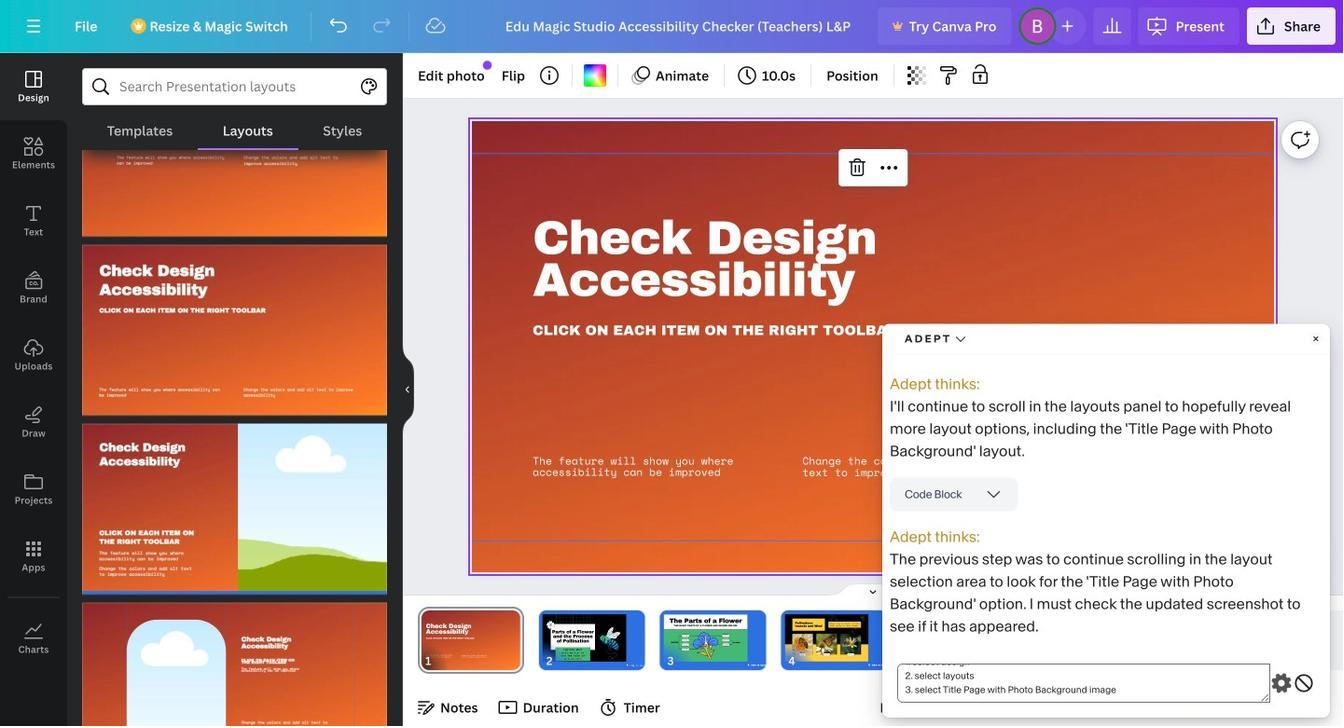 Task type: vqa. For each thing, say whether or not it's contained in the screenshot.
the leftmost or
no



Task type: describe. For each thing, give the bounding box(es) containing it.
hide pages image
[[828, 583, 918, 598]]

side panel tab list
[[0, 53, 67, 673]]

no colour image
[[584, 64, 606, 87]]

Search Presentation layouts search field
[[119, 69, 350, 104]]

hide image
[[402, 345, 414, 435]]

Design title text field
[[490, 7, 871, 45]]



Task type: locate. For each thing, give the bounding box(es) containing it.
Page title text field
[[439, 652, 447, 671]]

page 1 image
[[418, 611, 524, 671]]

main menu bar
[[0, 0, 1344, 53]]



